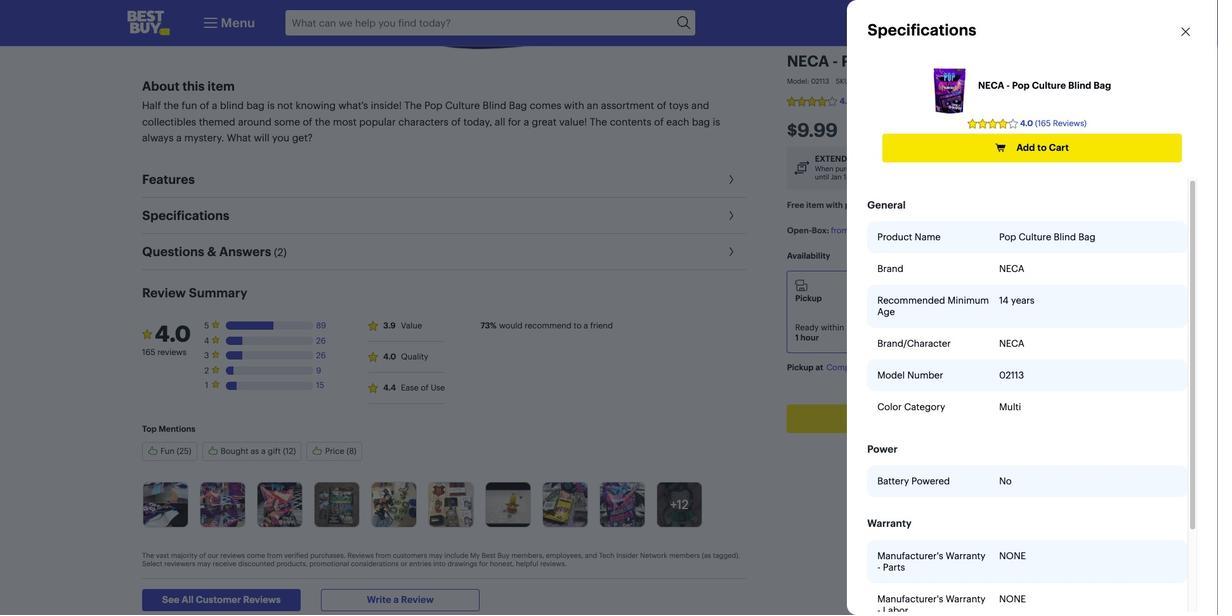Task type: describe. For each thing, give the bounding box(es) containing it.
compton
[[826, 362, 862, 372]]

review summary
[[142, 285, 247, 301]]

caret-right icon image for features
[[723, 172, 738, 187]]

recommended minimum age
[[877, 294, 989, 318]]

powered
[[912, 475, 950, 487]]

most
[[333, 115, 357, 128]]

around
[[238, 115, 272, 128]]

cart for bottom add to cart button
[[928, 412, 948, 424]]

1 inside ready within 1 hour
[[795, 332, 798, 342]]

to for the top add to cart button
[[1037, 142, 1047, 154]]

4.0 down sku
[[839, 96, 852, 106]]

1 horizontal spatial item
[[806, 199, 824, 210]]

cart for the top add to cart button
[[1049, 142, 1069, 154]]

write a review
[[367, 594, 434, 606]]

verified
[[284, 551, 308, 560]]

pop culture blind bag
[[999, 231, 1095, 243]]

customer provided image, click to load a larger version image inside +12 button
[[657, 483, 702, 527]]

26 for 3
[[316, 350, 326, 360]]

and inside the vast majority of our reviews come from verified purchases. reviews from customers may include my best buy members, employees, and tech insider network members (as tagged). select reviewers may receive discounted products, promotional considerations or entries into drawings for honest, helpful reviews.
[[585, 551, 597, 560]]

brand/character
[[877, 338, 951, 350]]

write
[[367, 594, 391, 606]]

2 for 2 answered questions
[[912, 96, 917, 106]]

features button
[[142, 162, 746, 197]]

get?
[[292, 132, 313, 144]]

contents
[[610, 115, 651, 128]]

all
[[182, 594, 194, 606]]

)
[[283, 246, 287, 259]]

caret-right icon image for specifications
[[723, 208, 738, 223]]

of left today,
[[451, 115, 461, 128]]

neca - pop culture blind bag model : 02113 sku : 6419832
[[787, 52, 1000, 86]]

2 for 2
[[204, 365, 209, 375]]

color
[[877, 401, 902, 413]]

and inside about this item half the fun of a blind bag is not knowing what's inside! the pop culture blind bag comes with an assortment of toys and collectibles themed around some of the most popular characters of today, all for a great value! the contents of each bag is always a mystery. what will you get?
[[691, 99, 709, 112]]

1 vertical spatial with
[[826, 199, 843, 210]]

- inside neca - pop culture blind bag model : 02113 sku : 6419832
[[832, 52, 838, 70]]

of left toys
[[657, 99, 666, 112]]

- inside manufacturer's warranty - labor
[[877, 604, 881, 615]]

a down collectibles at the top of page
[[176, 132, 182, 144]]

26 for 4
[[316, 335, 326, 345]]

top
[[142, 424, 157, 434]]

purchases.
[[310, 551, 346, 560]]

main element
[[200, 10, 255, 36]]

popular
[[359, 115, 396, 128]]

2 customer provided image, click to load a larger version image from the left
[[200, 483, 245, 527]]

warranty for manufacturer's warranty - labor
[[946, 593, 986, 605]]

0 horizontal spatial may
[[197, 559, 211, 568]]

about
[[142, 78, 179, 94]]

(
[[274, 246, 277, 259]]

1 horizontal spatial 02113
[[999, 369, 1024, 381]]

pickup at compton
[[787, 362, 862, 372]]

7 customer provided image, click to load a larger version image from the left
[[486, 483, 530, 527]]

half
[[142, 99, 161, 112]]

4.0 left 4
[[155, 320, 191, 348]]

the inside the vast majority of our reviews come from verified purchases. reviews from customers may include my best buy members, employees, and tech insider network members (as tagged). select reviewers may receive discounted products, promotional considerations or entries into drawings for honest, helpful reviews.
[[142, 551, 154, 560]]

item inside about this item half the fun of a blind bag is not knowing what's inside! the pop culture blind bag comes with an assortment of toys and collectibles themed around some of the most popular characters of today, all for a great value! the contents of each bag is always a mystery. what will you get?
[[208, 78, 235, 94]]

3.9
[[383, 320, 396, 331]]

minimum
[[948, 294, 989, 307]]

89
[[316, 320, 326, 331]]

blind inside about this item half the fun of a blind bag is not knowing what's inside! the pop culture blind bag comes with an assortment of toys and collectibles themed around some of the most popular characters of today, all for a great value! the contents of each bag is always a mystery. what will you get?
[[483, 99, 506, 112]]

9 customer provided image, click to load a larger version image from the left
[[600, 483, 645, 527]]

2 answered questions
[[912, 96, 998, 106]]

2 answered questions link
[[912, 96, 998, 106]]

0 vertical spatial add
[[1016, 142, 1035, 154]]

pickup for pickup
[[795, 293, 822, 303]]

1 horizontal spatial is
[[713, 115, 720, 128]]

when
[[815, 164, 833, 173]]

5 customer provided image, click to load a larger version image from the left
[[372, 483, 416, 527]]

1 vertical spatial model
[[877, 369, 905, 381]]

of right fun
[[200, 99, 209, 112]]

this inside extended holiday return period when purchased now through dec 30, you can return this item anytime until jan 13.
[[990, 164, 1002, 173]]

4.0 left quality at bottom left
[[383, 351, 396, 362]]

features
[[142, 171, 195, 187]]

3.9 value
[[383, 320, 422, 331]]

name
[[915, 231, 941, 243]]

1 horizontal spatial the
[[315, 115, 330, 128]]

1 from from the left
[[267, 551, 282, 560]]

pickup for pickup at compton
[[787, 362, 813, 372]]

honest,
[[490, 559, 514, 568]]

bag inside about this item half the fun of a blind bag is not knowing what's inside! the pop culture blind bag comes with an assortment of toys and collectibles themed around some of the most popular characters of today, all for a great value! the contents of each bag is always a mystery. what will you get?
[[509, 99, 527, 112]]

hour
[[800, 332, 819, 342]]

0 vertical spatial specifications
[[867, 20, 976, 39]]

reviews.
[[540, 559, 567, 568]]

manufacturer's warranty - parts
[[877, 550, 986, 573]]

labor
[[883, 604, 908, 615]]

5
[[204, 320, 209, 331]]

value!
[[559, 115, 587, 128]]

until
[[815, 173, 829, 182]]

answers
[[219, 244, 271, 259]]

4.4 ease of use
[[383, 383, 445, 393]]

165
[[142, 347, 155, 357]]

4 customer provided image, click to load a larger version image from the left
[[315, 483, 359, 527]]

battery
[[877, 475, 909, 487]]

tech
[[599, 551, 614, 560]]

quality
[[401, 351, 428, 362]]

answered
[[919, 96, 957, 106]]

years
[[1011, 294, 1035, 307]]

(8)
[[346, 446, 357, 456]]

8 customer provided image, click to load a larger version image from the left
[[543, 483, 587, 527]]

it
[[888, 322, 893, 332]]

(165
[[1035, 118, 1051, 128]]

none for manufacturer's warranty - parts
[[999, 550, 1026, 562]]

friend
[[590, 320, 613, 331]]

1 customer provided image, click to load a larger version image from the left
[[143, 483, 188, 527]]

model inside neca - pop culture blind bag model : 02113 sku : 6419832
[[787, 77, 807, 86]]

great
[[532, 115, 557, 128]]

0 horizontal spatial the
[[164, 99, 179, 112]]

culture inside about this item half the fun of a blind bag is not knowing what's inside! the pop culture blind bag comes with an assortment of toys and collectibles themed around some of the most popular characters of today, all for a great value! the contents of each bag is always a mystery. what will you get?
[[445, 99, 480, 112]]

+12 button
[[657, 482, 702, 528]]

of up get? at the left top
[[303, 115, 312, 128]]

0 vertical spatial is
[[267, 99, 275, 112]]

blind inside neca - pop culture blind bag model : 02113 sku : 6419832
[[931, 52, 968, 70]]

1 vertical spatial bag
[[692, 115, 710, 128]]

questions & answers ( 2 )
[[142, 244, 287, 259]]

0 horizontal spatial add
[[896, 412, 915, 424]]

top mentions
[[142, 424, 195, 434]]

dec 30,
[[915, 164, 940, 173]]

jan 13.
[[831, 173, 852, 182]]

return
[[898, 153, 931, 163]]

a left great
[[524, 115, 529, 128]]

multi
[[999, 401, 1021, 413]]

comes
[[530, 99, 561, 112]]

all
[[495, 115, 505, 128]]

color category
[[877, 401, 945, 413]]

blind
[[220, 99, 244, 112]]

Type to search. Navigate forward to hear suggestions text field
[[285, 10, 673, 36]]

- inside manufacturer's warranty - parts
[[877, 561, 881, 573]]

compton button
[[826, 362, 862, 373]]

4.0 quality
[[383, 351, 428, 362]]

warranty for manufacturer's warranty - parts
[[946, 550, 986, 562]]

brand
[[877, 263, 903, 275]]

2 from from the left
[[376, 551, 391, 560]]

summary
[[189, 285, 247, 301]]

our
[[208, 551, 219, 560]]

themed
[[199, 115, 235, 128]]

holiday
[[860, 153, 896, 163]]

category
[[904, 401, 945, 413]]

period
[[932, 153, 963, 163]]

neca up 14 years
[[999, 263, 1024, 275]]

0 vertical spatial add to cart button
[[882, 134, 1182, 162]]

2 inside questions & answers ( 2 )
[[277, 246, 283, 259]]

model number
[[877, 369, 943, 381]]

extended holiday return period heading
[[815, 153, 1053, 164]]

as
[[251, 446, 259, 456]]

manufacturer's for parts
[[877, 550, 943, 562]]

1 horizontal spatial questions
[[959, 96, 998, 106]]

now
[[871, 164, 885, 173]]

gift
[[268, 446, 281, 456]]

reviews inside the vast majority of our reviews come from verified purchases. reviews from customers may include my best buy members, employees, and tech insider network members (as tagged). select reviewers may receive discounted products, promotional considerations or entries into drawings for honest, helpful reviews.
[[220, 551, 245, 560]]

majority
[[171, 551, 197, 560]]

not
[[277, 99, 293, 112]]

through
[[887, 164, 913, 173]]

parts
[[883, 561, 905, 573]]

a inside button
[[393, 594, 399, 606]]



Task type: vqa. For each thing, say whether or not it's contained in the screenshot.
'We'll keep you signed in on this device.' checkbox
no



Task type: locate. For each thing, give the bounding box(es) containing it.
1 vertical spatial add to cart button
[[787, 404, 1037, 433]]

reviews right our at left bottom
[[220, 551, 245, 560]]

neca inside neca - pop culture blind bag model : 02113 sku : 6419832
[[787, 52, 829, 70]]

2 horizontal spatial item
[[1004, 164, 1018, 173]]

0 horizontal spatial 2
[[204, 365, 209, 375]]

0 vertical spatial for
[[508, 115, 521, 128]]

of left use
[[421, 383, 429, 393]]

2 caret-right icon image from the top
[[723, 208, 738, 223]]

2 horizontal spatial to
[[1037, 142, 1047, 154]]

1 horizontal spatial specifications
[[867, 20, 976, 39]]

0 horizontal spatial review
[[142, 285, 186, 301]]

buy
[[498, 551, 510, 560]]

0 horizontal spatial with
[[564, 99, 584, 112]]

item
[[208, 78, 235, 94], [1004, 164, 1018, 173], [806, 199, 824, 210]]

1 vertical spatial manufacturer's
[[877, 593, 943, 605]]

cart down the 4.0 (165 reviews)
[[1049, 142, 1069, 154]]

customer provided image, click to load a larger version image up the include
[[429, 483, 473, 527]]

this inside about this item half the fun of a blind bag is not knowing what's inside! the pop culture blind bag comes with an assortment of toys and collectibles themed around some of the most popular characters of today, all for a great value! the contents of each bag is always a mystery. what will you get?
[[182, 78, 205, 94]]

for right all
[[508, 115, 521, 128]]

warranty down battery
[[867, 517, 912, 530]]

reviews down discounted
[[243, 594, 281, 606]]

what
[[227, 132, 251, 144]]

specifications down features
[[142, 207, 229, 223]]

specifications up neca - pop culture blind bag model : 02113 sku : 6419832
[[867, 20, 976, 39]]

165 reviews
[[142, 347, 187, 357]]

0 vertical spatial add to cart
[[1016, 142, 1069, 154]]

1 vertical spatial item
[[1004, 164, 1018, 173]]

may left receive
[[197, 559, 211, 568]]

this up fun
[[182, 78, 205, 94]]

caret-right icon image inside features button
[[723, 172, 738, 187]]

2 vertical spatial warranty
[[946, 593, 986, 605]]

0 horizontal spatial for
[[479, 559, 488, 568]]

0 horizontal spatial this
[[182, 78, 205, 94]]

0 horizontal spatial is
[[267, 99, 275, 112]]

a right write
[[393, 594, 399, 606]]

mystery.
[[184, 132, 224, 144]]

anytime
[[1020, 164, 1046, 173]]

specifications
[[867, 20, 976, 39], [142, 207, 229, 223]]

neca up 2 answered questions
[[978, 80, 1004, 92]]

with up value!
[[564, 99, 584, 112]]

price
[[325, 446, 344, 456]]

specifications inside button
[[142, 207, 229, 223]]

pop inside about this item half the fun of a blind bag is not knowing what's inside! the pop culture blind bag comes with an assortment of toys and collectibles themed around some of the most popular characters of today, all for a great value! the contents of each bag is always a mystery. what will you get?
[[424, 99, 443, 112]]

0 vertical spatial and
[[691, 99, 709, 112]]

reviews inside button
[[243, 594, 281, 606]]

free item with purchase
[[787, 199, 881, 210]]

of left our at left bottom
[[199, 551, 206, 560]]

open-box: from $6.99
[[787, 225, 872, 235]]

3
[[204, 350, 209, 360]]

customer provided image, click to load a larger version image up our at left bottom
[[200, 483, 245, 527]]

customer provided image, click to load a larger version image up members
[[657, 483, 702, 527]]

from
[[267, 551, 282, 560], [376, 551, 391, 560]]

customer provided image, click to load a larger version image up insider
[[600, 483, 645, 527]]

1 horizontal spatial from
[[376, 551, 391, 560]]

for for majority
[[479, 559, 488, 568]]

culture inside neca - pop culture blind bag model : 02113 sku : 6419832
[[873, 52, 927, 70]]

1 horizontal spatial this
[[990, 164, 1002, 173]]

0 vertical spatial with
[[564, 99, 584, 112]]

0 vertical spatial the
[[404, 99, 422, 112]]

8
[[904, 332, 909, 342]]

manufacturer's up manufacturer's warranty - labor
[[877, 550, 943, 562]]

1 down 3 at the bottom
[[205, 380, 208, 390]]

1 vertical spatial cart
[[928, 412, 948, 424]]

1 : from the left
[[807, 77, 809, 86]]

you down period on the right top of page
[[941, 164, 953, 173]]

add to cart button up power
[[787, 404, 1037, 433]]

caret-right icon image inside specifications button
[[723, 208, 738, 223]]

from right 'come'
[[267, 551, 282, 560]]

1 horizontal spatial model
[[877, 369, 905, 381]]

customer provided image, click to load a larger version image up purchases. at the left of page
[[315, 483, 359, 527]]

age
[[877, 306, 895, 318]]

into
[[433, 559, 446, 568]]

1 horizontal spatial you
[[941, 164, 953, 173]]

add to cart for bottom add to cart button
[[896, 412, 948, 424]]

to for bottom add to cart button
[[917, 412, 926, 424]]

1 vertical spatial the
[[315, 115, 330, 128]]

fun (25)
[[161, 446, 191, 456]]

2 horizontal spatial the
[[590, 115, 607, 128]]

battery powered
[[877, 475, 950, 487]]

customer provided image, click to load a larger version image up vast
[[143, 483, 188, 527]]

questions left &
[[142, 244, 204, 259]]

from $6.99
[[831, 225, 872, 235]]

reviews right purchases. at the left of page
[[347, 551, 374, 560]]

close image
[[1179, 25, 1192, 38]]

to right color
[[917, 412, 926, 424]]

can
[[955, 164, 967, 173]]

add up anytime
[[1016, 142, 1035, 154]]

1 horizontal spatial :
[[849, 77, 851, 86]]

10 customer provided image, click to load a larger version image from the left
[[657, 483, 702, 527]]

0 vertical spatial cart
[[1049, 142, 1069, 154]]

1 none from the top
[[999, 550, 1026, 562]]

none for manufacturer's warranty - labor
[[999, 593, 1026, 605]]

review down entries
[[401, 594, 434, 606]]

pop
[[841, 52, 869, 70], [1012, 80, 1030, 92], [424, 99, 443, 112], [999, 231, 1016, 243]]

specifications button
[[142, 198, 746, 233]]

0 horizontal spatial reviews
[[157, 347, 187, 357]]

for for item
[[508, 115, 521, 128]]

will
[[254, 132, 270, 144]]

pop inside neca - pop culture blind bag model : 02113 sku : 6419832
[[841, 52, 869, 70]]

1 vertical spatial and
[[585, 551, 597, 560]]

1 vertical spatial none
[[999, 593, 1026, 605]]

reviews right 165
[[157, 347, 187, 357]]

item right free on the right of page
[[806, 199, 824, 210]]

: left sku
[[807, 77, 809, 86]]

26 up 9
[[316, 350, 326, 360]]

2 right answers
[[277, 246, 283, 259]]

02113 inside neca - pop culture blind bag model : 02113 sku : 6419832
[[811, 77, 829, 86]]

02113
[[811, 77, 829, 86], [999, 369, 1024, 381]]

would
[[499, 320, 523, 331]]

you inside about this item half the fun of a blind bag is not knowing what's inside! the pop culture blind bag comes with an assortment of toys and collectibles themed around some of the most popular characters of today, all for a great value! the contents of each bag is always a mystery. what will you get?
[[272, 132, 289, 144]]

bag right each
[[692, 115, 710, 128]]

$9.99
[[787, 118, 838, 142]]

1 horizontal spatial add to cart
[[1016, 142, 1069, 154]]

you down some
[[272, 132, 289, 144]]

(12)
[[283, 446, 296, 456]]

with inside about this item half the fun of a blind bag is not knowing what's inside! the pop culture blind bag comes with an assortment of toys and collectibles themed around some of the most popular characters of today, all for a great value! the contents of each bag is always a mystery. what will you get?
[[564, 99, 584, 112]]

0 vertical spatial you
[[272, 132, 289, 144]]

2 none from the top
[[999, 593, 1026, 605]]

9
[[316, 365, 321, 375]]

+12
[[670, 496, 689, 512]]

promotional
[[309, 559, 349, 568]]

bag up around
[[246, 99, 265, 112]]

for left the honest,
[[479, 559, 488, 568]]

review inside button
[[401, 594, 434, 606]]

2 vertical spatial item
[[806, 199, 824, 210]]

neca up 4.0 link on the top of page
[[787, 52, 829, 70]]

0 vertical spatial review
[[142, 285, 186, 301]]

add to cart down number
[[896, 412, 948, 424]]

the down an
[[590, 115, 607, 128]]

what's
[[338, 99, 368, 112]]

you
[[272, 132, 289, 144], [941, 164, 953, 173]]

0 vertical spatial model
[[787, 77, 807, 86]]

4
[[204, 335, 209, 345]]

1 horizontal spatial reviews
[[347, 551, 374, 560]]

1 horizontal spatial the
[[404, 99, 422, 112]]

fun
[[182, 99, 197, 112]]

02113 up the multi
[[999, 369, 1024, 381]]

sku
[[835, 77, 849, 86]]

0 vertical spatial caret-right icon image
[[723, 172, 738, 187]]

0 vertical spatial manufacturer's
[[877, 550, 943, 562]]

bag inside neca - pop culture blind bag model : 02113 sku : 6419832
[[972, 52, 1000, 70]]

for inside the vast majority of our reviews come from verified purchases. reviews from customers may include my best buy members, employees, and tech insider network members (as tagged). select reviewers may receive discounted products, promotional considerations or entries into drawings for honest, helpful reviews.
[[479, 559, 488, 568]]

1 vertical spatial caret-right icon image
[[723, 208, 738, 223]]

1 horizontal spatial cart
[[1049, 142, 1069, 154]]

0 vertical spatial none
[[999, 550, 1026, 562]]

this right return on the right top of page
[[990, 164, 1002, 173]]

add to cart
[[1016, 142, 1069, 154], [896, 412, 948, 424]]

manufacturer's inside manufacturer's warranty - parts
[[877, 550, 943, 562]]

2 26 from the top
[[316, 350, 326, 360]]

ready
[[795, 322, 818, 332]]

1 vertical spatial 1
[[205, 380, 208, 390]]

1 horizontal spatial may
[[429, 551, 443, 560]]

manufacturer's inside manufacturer's warranty - labor
[[877, 593, 943, 605]]

4.0 link
[[787, 96, 906, 106]]

1 vertical spatial for
[[479, 559, 488, 568]]

1 vertical spatial pickup
[[787, 362, 813, 372]]

fun
[[161, 446, 175, 456]]

0 vertical spatial the
[[164, 99, 179, 112]]

neca - pop culture blind bag image
[[934, 69, 965, 114]]

see
[[162, 594, 179, 606]]

0 horizontal spatial from
[[267, 551, 282, 560]]

members
[[669, 551, 700, 560]]

2 down 3 at the bottom
[[204, 365, 209, 375]]

bestbuy.com image
[[127, 10, 170, 36]]

1 vertical spatial this
[[990, 164, 1002, 173]]

1 vertical spatial 26
[[316, 350, 326, 360]]

review
[[142, 285, 186, 301], [401, 594, 434, 606]]

0 vertical spatial 26
[[316, 335, 326, 345]]

:
[[807, 77, 809, 86], [849, 77, 851, 86]]

1 vertical spatial is
[[713, 115, 720, 128]]

add to cart for the top add to cart button
[[1016, 142, 1069, 154]]

0 vertical spatial 1
[[795, 332, 798, 342]]

item left anytime
[[1004, 164, 1018, 173]]

warranty down manufacturer's warranty - parts
[[946, 593, 986, 605]]

02113 left sku
[[811, 77, 829, 86]]

pickup up ready
[[795, 293, 822, 303]]

you inside extended holiday return period when purchased now through dec 30, you can return this item anytime until jan 13.
[[941, 164, 953, 173]]

questions right answered
[[959, 96, 998, 106]]

1 26 from the top
[[316, 335, 326, 345]]

1 vertical spatial you
[[941, 164, 953, 173]]

1 horizontal spatial to
[[917, 412, 926, 424]]

the down the knowing
[[315, 115, 330, 128]]

1 vertical spatial to
[[574, 320, 582, 331]]

0 vertical spatial 02113
[[811, 77, 829, 86]]

get it by fri, dec 8
[[872, 322, 909, 342]]

is right each
[[713, 115, 720, 128]]

1 horizontal spatial review
[[401, 594, 434, 606]]

of inside the vast majority of our reviews come from verified purchases. reviews from customers may include my best buy members, employees, and tech insider network members (as tagged). select reviewers may receive discounted products, promotional considerations or entries into drawings for honest, helpful reviews.
[[199, 551, 206, 560]]

warranty inside manufacturer's warranty - labor
[[946, 593, 986, 605]]

26 down 89
[[316, 335, 326, 345]]

for inside about this item half the fun of a blind bag is not knowing what's inside! the pop culture blind bag comes with an assortment of toys and collectibles themed around some of the most popular characters of today, all for a great value! the contents of each bag is always a mystery. what will you get?
[[508, 115, 521, 128]]

customer provided image, click to load a larger version image up employees,
[[543, 483, 587, 527]]

customers
[[393, 551, 427, 560]]

item up blind
[[208, 78, 235, 94]]

0 vertical spatial reviews
[[347, 551, 374, 560]]

add to cart up anytime
[[1016, 142, 1069, 154]]

culture
[[873, 52, 927, 70], [1032, 80, 1066, 92], [445, 99, 480, 112], [1019, 231, 1051, 243]]

may left the include
[[429, 551, 443, 560]]

caret-right icon image
[[723, 172, 738, 187], [723, 208, 738, 223]]

reviews inside the vast majority of our reviews come from verified purchases. reviews from customers may include my best buy members, employees, and tech insider network members (as tagged). select reviewers may receive discounted products, promotional considerations or entries into drawings for honest, helpful reviews.
[[347, 551, 374, 560]]

an
[[587, 99, 598, 112]]

model left sku
[[787, 77, 807, 86]]

warranty inside manufacturer's warranty - parts
[[946, 550, 986, 562]]

2 : from the left
[[849, 77, 851, 86]]

manufacturer's warranty - labor
[[877, 593, 986, 615]]

0 vertical spatial pickup
[[795, 293, 822, 303]]

a left friend
[[584, 320, 588, 331]]

add to cart button up anytime
[[882, 134, 1182, 162]]

6 customer provided image, click to load a larger version image from the left
[[429, 483, 473, 527]]

1 vertical spatial warranty
[[946, 550, 986, 562]]

characters
[[398, 115, 449, 128]]

item inside extended holiday return period when purchased now through dec 30, you can return this item anytime until jan 13.
[[1004, 164, 1018, 173]]

2 left answered
[[912, 96, 917, 106]]

a up themed
[[212, 99, 217, 112]]

add up power
[[896, 412, 915, 424]]

2 manufacturer's from the top
[[877, 593, 943, 605]]

manufacturer's down parts
[[877, 593, 943, 605]]

a right as
[[261, 446, 266, 456]]

0 horizontal spatial model
[[787, 77, 807, 86]]

1 horizontal spatial add
[[1016, 142, 1035, 154]]

products,
[[276, 559, 308, 568]]

0 horizontal spatial specifications
[[142, 207, 229, 223]]

each
[[666, 115, 689, 128]]

get
[[872, 322, 886, 332]]

0 horizontal spatial add to cart
[[896, 412, 948, 424]]

the left vast
[[142, 551, 154, 560]]

1 vertical spatial the
[[590, 115, 607, 128]]

1 horizontal spatial and
[[691, 99, 709, 112]]

0 vertical spatial bag
[[246, 99, 265, 112]]

0 horizontal spatial cart
[[928, 412, 948, 424]]

is left not
[[267, 99, 275, 112]]

price (8)
[[325, 446, 357, 456]]

73 % would recommend to a friend
[[481, 320, 613, 331]]

and left tech
[[585, 551, 597, 560]]

cart down number
[[928, 412, 948, 424]]

employees,
[[546, 551, 583, 560]]

1 vertical spatial 2
[[277, 246, 283, 259]]

0 vertical spatial reviews
[[157, 347, 187, 357]]

neca down 14 years
[[999, 338, 1024, 350]]

1 vertical spatial 02113
[[999, 369, 1024, 381]]

0 vertical spatial this
[[182, 78, 205, 94]]

with
[[564, 99, 584, 112], [826, 199, 843, 210]]

come
[[247, 551, 265, 560]]

0 horizontal spatial 02113
[[811, 77, 829, 86]]

pickup left at
[[787, 362, 813, 372]]

discounted
[[238, 559, 275, 568]]

best
[[482, 551, 496, 560]]

customer provided image, click to load a larger version image up buy
[[486, 483, 530, 527]]

4.0 left (165
[[1020, 118, 1033, 128]]

customer provided image, click to load a larger version image up verified
[[258, 483, 302, 527]]

1 left hour on the right
[[795, 332, 798, 342]]

: left 6419832
[[849, 77, 851, 86]]

4.0
[[839, 96, 852, 106], [1020, 118, 1033, 128], [155, 320, 191, 348], [383, 351, 396, 362]]

purchased
[[835, 164, 869, 173]]

and right toys
[[691, 99, 709, 112]]

review left summary
[[142, 285, 186, 301]]

1 manufacturer's from the top
[[877, 550, 943, 562]]

customer provided image, click to load a larger version image
[[143, 483, 188, 527], [200, 483, 245, 527], [258, 483, 302, 527], [315, 483, 359, 527], [372, 483, 416, 527], [429, 483, 473, 527], [486, 483, 530, 527], [543, 483, 587, 527], [600, 483, 645, 527], [657, 483, 702, 527]]

1 horizontal spatial reviews
[[220, 551, 245, 560]]

2 vertical spatial to
[[917, 412, 926, 424]]

manufacturer's for labor
[[877, 593, 943, 605]]

from left or
[[376, 551, 391, 560]]

0 vertical spatial warranty
[[867, 517, 912, 530]]

3 customer provided image, click to load a larger version image from the left
[[258, 483, 302, 527]]

for
[[508, 115, 521, 128], [479, 559, 488, 568]]

customer provided image, click to load a larger version image up customers
[[372, 483, 416, 527]]

of left each
[[654, 115, 664, 128]]

to up anytime
[[1037, 142, 1047, 154]]

and
[[691, 99, 709, 112], [585, 551, 597, 560]]

2
[[912, 96, 917, 106], [277, 246, 283, 259], [204, 365, 209, 375]]

product name
[[877, 231, 941, 243]]

0 horizontal spatial :
[[807, 77, 809, 86]]

the up collectibles at the top of page
[[164, 99, 179, 112]]

0 vertical spatial item
[[208, 78, 235, 94]]

questions
[[959, 96, 998, 106], [142, 244, 204, 259]]

recommended
[[877, 294, 945, 307]]

with up "open-box: from $6.99"
[[826, 199, 843, 210]]

(as
[[702, 551, 711, 560]]

1 horizontal spatial with
[[826, 199, 843, 210]]

return
[[969, 164, 989, 173]]

warranty up manufacturer's warranty - labor
[[946, 550, 986, 562]]

0 vertical spatial 2
[[912, 96, 917, 106]]

0 horizontal spatial you
[[272, 132, 289, 144]]

bought as a gift (12)
[[221, 446, 296, 456]]

to left friend
[[574, 320, 582, 331]]

1 caret-right icon image from the top
[[723, 172, 738, 187]]

model up color
[[877, 369, 905, 381]]

1 horizontal spatial for
[[508, 115, 521, 128]]

free item with purchase button
[[787, 199, 883, 210]]

0 horizontal spatial to
[[574, 320, 582, 331]]

free
[[787, 199, 804, 210]]

2 vertical spatial the
[[142, 551, 154, 560]]

reviews
[[157, 347, 187, 357], [220, 551, 245, 560]]

1 vertical spatial specifications
[[142, 207, 229, 223]]

2 horizontal spatial 2
[[912, 96, 917, 106]]

the up characters
[[404, 99, 422, 112]]

1 vertical spatial review
[[401, 594, 434, 606]]

0 horizontal spatial questions
[[142, 244, 204, 259]]

1 vertical spatial reviews
[[220, 551, 245, 560]]

0 horizontal spatial bag
[[246, 99, 265, 112]]



